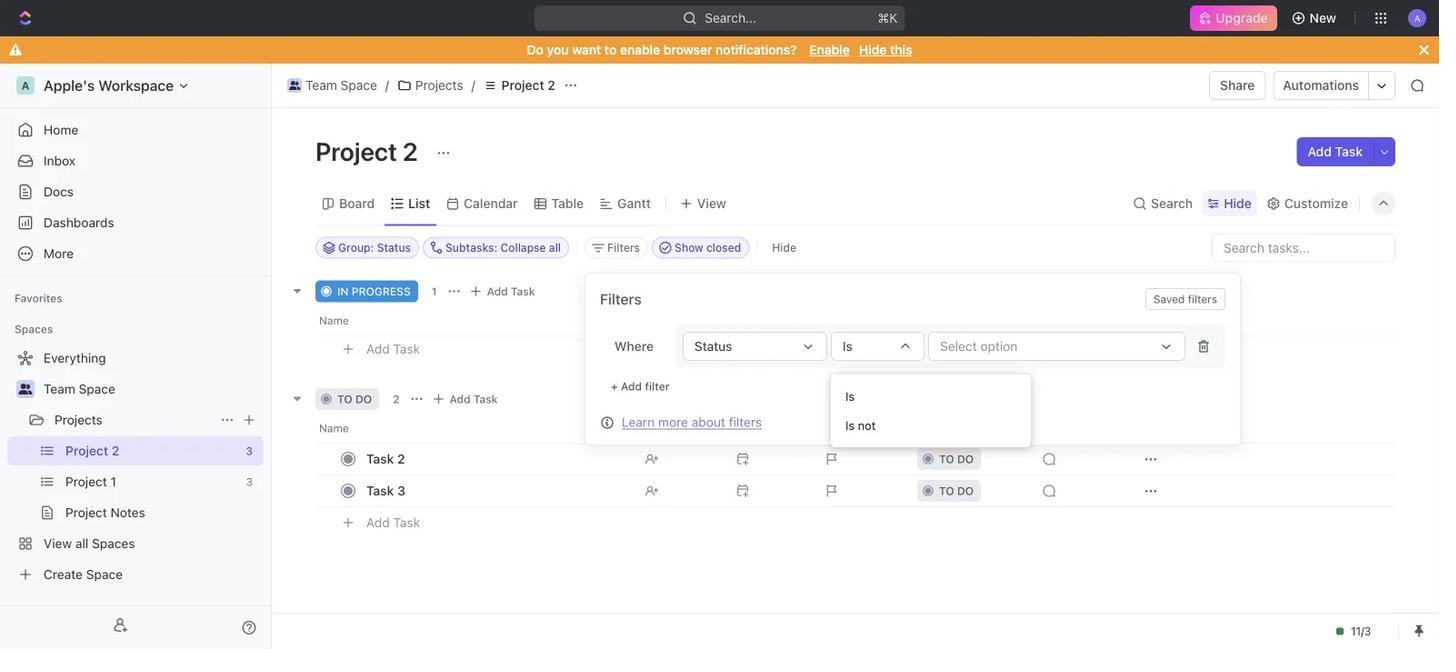 Task type: describe. For each thing, give the bounding box(es) containing it.
do
[[527, 42, 544, 57]]

notifications?
[[716, 42, 797, 57]]

is button
[[831, 332, 925, 361]]

saved
[[1154, 293, 1185, 306]]

search button
[[1128, 191, 1199, 216]]

0 horizontal spatial project 2
[[316, 136, 424, 166]]

search...
[[705, 10, 757, 25]]

customize button
[[1261, 191, 1354, 216]]

new button
[[1285, 4, 1348, 33]]

task up task 3
[[367, 452, 394, 467]]

1
[[432, 285, 437, 298]]

home
[[44, 122, 78, 137]]

gantt link
[[614, 191, 651, 216]]

share button
[[1210, 71, 1266, 100]]

calendar link
[[460, 191, 518, 216]]

add right '+'
[[621, 380, 642, 393]]

hide inside button
[[772, 241, 797, 254]]

upgrade link
[[1191, 5, 1277, 31]]

1 horizontal spatial hide
[[859, 42, 887, 57]]

progress
[[352, 285, 411, 298]]

dashboards link
[[7, 208, 264, 237]]

table link
[[548, 191, 584, 216]]

0 vertical spatial filters
[[1189, 293, 1218, 306]]

add task button down task 3
[[358, 512, 428, 534]]

where
[[615, 339, 654, 354]]

2 / from the left
[[472, 78, 475, 93]]

add task down task 3
[[367, 515, 420, 530]]

learn more about filters link
[[622, 415, 762, 430]]

saved filters
[[1154, 293, 1218, 306]]

0 vertical spatial projects link
[[393, 75, 468, 96]]

1 vertical spatial projects link
[[55, 406, 213, 435]]

add down task 3
[[367, 515, 390, 530]]

list
[[409, 196, 430, 211]]

in progress
[[337, 285, 411, 298]]

favorites button
[[7, 287, 70, 309]]

enable
[[620, 42, 661, 57]]

0 horizontal spatial project
[[316, 136, 397, 166]]

dashboards
[[44, 215, 114, 230]]

3
[[397, 483, 406, 498]]

board link
[[336, 191, 375, 216]]

task right 1
[[511, 285, 535, 298]]

task down the progress
[[393, 342, 420, 357]]

1 horizontal spatial team space link
[[283, 75, 382, 96]]

⌘k
[[878, 10, 898, 25]]

not
[[858, 419, 876, 432]]

list link
[[405, 191, 430, 216]]

do
[[356, 393, 372, 406]]

calendar
[[464, 196, 518, 211]]

upgrade
[[1216, 10, 1268, 25]]

task left 3
[[367, 483, 394, 498]]

task up task 2 link
[[474, 393, 498, 406]]

2 vertical spatial is
[[846, 419, 855, 432]]

you
[[547, 42, 569, 57]]

1 vertical spatial filters
[[729, 415, 762, 430]]

0 vertical spatial space
[[341, 78, 377, 93]]

customize
[[1285, 196, 1349, 211]]

to do
[[337, 393, 372, 406]]



Task type: locate. For each thing, give the bounding box(es) containing it.
add task button up do
[[358, 338, 428, 360]]

task 3
[[367, 483, 406, 498]]

automations
[[1284, 78, 1360, 93]]

2
[[548, 78, 556, 93], [403, 136, 418, 166], [393, 393, 400, 406], [397, 452, 405, 467]]

add
[[1308, 144, 1332, 159], [487, 285, 508, 298], [367, 342, 390, 357], [621, 380, 642, 393], [450, 393, 471, 406], [367, 515, 390, 530]]

project 2 link
[[479, 75, 560, 96]]

/
[[385, 78, 389, 93], [472, 78, 475, 93]]

0 horizontal spatial team space
[[44, 382, 115, 397]]

1 vertical spatial space
[[79, 382, 115, 397]]

hide
[[859, 42, 887, 57], [1224, 196, 1252, 211], [772, 241, 797, 254]]

add task up do
[[367, 342, 420, 357]]

team
[[306, 78, 337, 93], [44, 382, 75, 397]]

hide button
[[1203, 191, 1258, 216]]

0 vertical spatial to
[[605, 42, 617, 57]]

team space inside tree
[[44, 382, 115, 397]]

home link
[[7, 116, 264, 145]]

browser
[[664, 42, 713, 57]]

team space link inside tree
[[44, 375, 260, 404]]

add task right 1
[[487, 285, 535, 298]]

0 vertical spatial team space
[[306, 78, 377, 93]]

add task button
[[1297, 137, 1374, 166], [465, 281, 542, 302], [358, 338, 428, 360], [428, 388, 505, 410], [358, 512, 428, 534]]

learn
[[622, 415, 655, 430]]

sidebar navigation
[[0, 64, 272, 649]]

add task up task 2 link
[[450, 393, 498, 406]]

project up board
[[316, 136, 397, 166]]

0 horizontal spatial space
[[79, 382, 115, 397]]

this
[[890, 42, 913, 57]]

1 vertical spatial team space
[[44, 382, 115, 397]]

want
[[572, 42, 601, 57]]

projects inside tree
[[55, 412, 103, 427]]

user group image inside tree
[[19, 384, 32, 395]]

inbox
[[44, 153, 76, 168]]

0 horizontal spatial projects
[[55, 412, 103, 427]]

0 vertical spatial project 2
[[502, 78, 556, 93]]

docs
[[44, 184, 74, 199]]

Search tasks... text field
[[1213, 234, 1395, 261]]

filters button
[[585, 237, 649, 259]]

task 2
[[367, 452, 405, 467]]

space inside sidebar navigation
[[79, 382, 115, 397]]

hide inside dropdown button
[[1224, 196, 1252, 211]]

add up do
[[367, 342, 390, 357]]

0 vertical spatial hide
[[859, 42, 887, 57]]

new
[[1310, 10, 1337, 25]]

0 vertical spatial is
[[843, 339, 853, 354]]

automations button
[[1275, 72, 1369, 99]]

2 up list link
[[403, 136, 418, 166]]

1 horizontal spatial space
[[341, 78, 377, 93]]

2 right do
[[393, 393, 400, 406]]

inbox link
[[7, 146, 264, 176]]

tree containing team space
[[7, 344, 264, 589]]

add right 1
[[487, 285, 508, 298]]

projects
[[416, 78, 464, 93], [55, 412, 103, 427]]

team space link
[[283, 75, 382, 96], [44, 375, 260, 404]]

0 vertical spatial team space link
[[283, 75, 382, 96]]

add task up the customize
[[1308, 144, 1363, 159]]

1 horizontal spatial team space
[[306, 78, 377, 93]]

task 3 link
[[362, 478, 630, 504]]

1 horizontal spatial user group image
[[289, 81, 300, 90]]

docs link
[[7, 177, 264, 206]]

0 vertical spatial projects
[[416, 78, 464, 93]]

in
[[337, 285, 349, 298]]

2 down you
[[548, 78, 556, 93]]

filters
[[1189, 293, 1218, 306], [729, 415, 762, 430]]

0 vertical spatial team
[[306, 78, 337, 93]]

to right want
[[605, 42, 617, 57]]

to
[[605, 42, 617, 57], [337, 393, 353, 406]]

team space
[[306, 78, 377, 93], [44, 382, 115, 397]]

do you want to enable browser notifications? enable hide this
[[527, 42, 913, 57]]

project down do
[[502, 78, 545, 93]]

table
[[552, 196, 584, 211]]

task 2 link
[[362, 446, 630, 472]]

1 vertical spatial hide
[[1224, 196, 1252, 211]]

learn more about filters
[[622, 415, 762, 430]]

tree
[[7, 344, 264, 589]]

filters right saved
[[1189, 293, 1218, 306]]

0 horizontal spatial projects link
[[55, 406, 213, 435]]

1 horizontal spatial team
[[306, 78, 337, 93]]

1 vertical spatial user group image
[[19, 384, 32, 395]]

0 horizontal spatial to
[[337, 393, 353, 406]]

user group image
[[289, 81, 300, 90], [19, 384, 32, 395]]

+ add filter
[[611, 380, 670, 393]]

favorites
[[15, 292, 63, 305]]

1 vertical spatial projects
[[55, 412, 103, 427]]

task down 3
[[393, 515, 420, 530]]

1 horizontal spatial filters
[[1189, 293, 1218, 306]]

1 vertical spatial is
[[846, 390, 855, 403]]

project 2 up board
[[316, 136, 424, 166]]

filter
[[645, 380, 670, 393]]

0 horizontal spatial /
[[385, 78, 389, 93]]

2 vertical spatial hide
[[772, 241, 797, 254]]

board
[[339, 196, 375, 211]]

tree inside sidebar navigation
[[7, 344, 264, 589]]

project
[[502, 78, 545, 93], [316, 136, 397, 166]]

search
[[1151, 196, 1193, 211]]

1 vertical spatial project
[[316, 136, 397, 166]]

is not
[[846, 419, 876, 432]]

add task button up task 2 link
[[428, 388, 505, 410]]

is
[[843, 339, 853, 354], [846, 390, 855, 403], [846, 419, 855, 432]]

project 2
[[502, 78, 556, 93], [316, 136, 424, 166]]

add up task 2 link
[[450, 393, 471, 406]]

0 horizontal spatial user group image
[[19, 384, 32, 395]]

0 horizontal spatial team space link
[[44, 375, 260, 404]]

1 horizontal spatial project 2
[[502, 78, 556, 93]]

2 horizontal spatial hide
[[1224, 196, 1252, 211]]

share
[[1221, 78, 1255, 93]]

1 horizontal spatial projects
[[416, 78, 464, 93]]

team inside sidebar navigation
[[44, 382, 75, 397]]

filters right about
[[729, 415, 762, 430]]

1 vertical spatial team space link
[[44, 375, 260, 404]]

add task button up the customize
[[1297, 137, 1374, 166]]

0 horizontal spatial hide
[[772, 241, 797, 254]]

1 horizontal spatial to
[[605, 42, 617, 57]]

more
[[658, 415, 688, 430]]

1 horizontal spatial /
[[472, 78, 475, 93]]

1 horizontal spatial project
[[502, 78, 545, 93]]

enable
[[810, 42, 850, 57]]

1 vertical spatial to
[[337, 393, 353, 406]]

hide button
[[765, 237, 804, 259]]

projects link
[[393, 75, 468, 96], [55, 406, 213, 435]]

add task
[[1308, 144, 1363, 159], [487, 285, 535, 298], [367, 342, 420, 357], [450, 393, 498, 406], [367, 515, 420, 530]]

project 2 down do
[[502, 78, 556, 93]]

1 vertical spatial project 2
[[316, 136, 424, 166]]

1 / from the left
[[385, 78, 389, 93]]

space
[[341, 78, 377, 93], [79, 382, 115, 397]]

to left do
[[337, 393, 353, 406]]

about
[[692, 415, 726, 430]]

gantt
[[618, 196, 651, 211]]

task
[[1336, 144, 1363, 159], [511, 285, 535, 298], [393, 342, 420, 357], [474, 393, 498, 406], [367, 452, 394, 467], [367, 483, 394, 498], [393, 515, 420, 530]]

filters
[[608, 241, 640, 254]]

0 horizontal spatial filters
[[729, 415, 762, 430]]

is inside dropdown button
[[843, 339, 853, 354]]

1 horizontal spatial projects link
[[393, 75, 468, 96]]

add up the customize
[[1308, 144, 1332, 159]]

0 vertical spatial user group image
[[289, 81, 300, 90]]

spaces
[[15, 323, 53, 336]]

2 up 3
[[397, 452, 405, 467]]

0 horizontal spatial team
[[44, 382, 75, 397]]

0 vertical spatial project
[[502, 78, 545, 93]]

task up the customize
[[1336, 144, 1363, 159]]

+
[[611, 380, 618, 393]]

1 vertical spatial team
[[44, 382, 75, 397]]

add task button right 1
[[465, 281, 542, 302]]



Task type: vqa. For each thing, say whether or not it's contained in the screenshot.
– related to – dropdown button associated with Math 101
no



